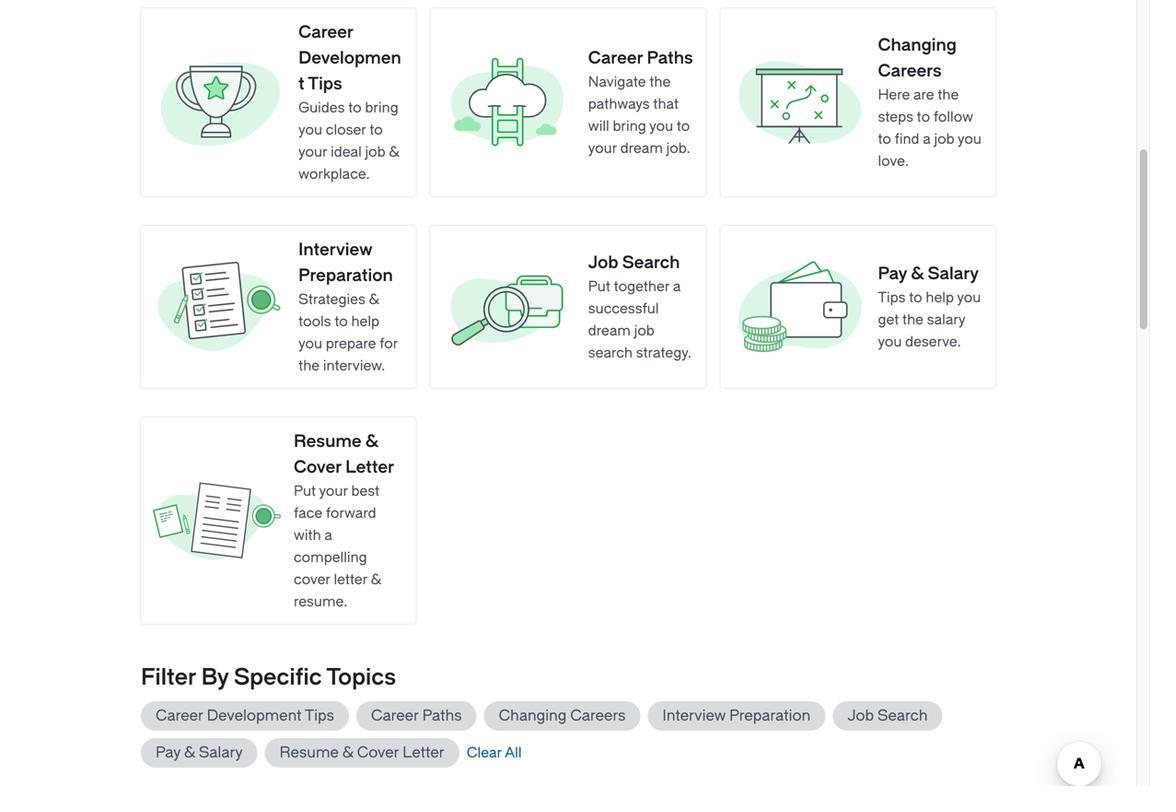 Task type: locate. For each thing, give the bounding box(es) containing it.
deserve.
[[906, 334, 962, 350]]

the up that
[[650, 74, 671, 90]]

1 horizontal spatial job
[[635, 323, 655, 339]]

strategy.
[[636, 345, 692, 361]]

you down guides
[[299, 122, 323, 138]]

0 vertical spatial career
[[299, 23, 353, 42]]

career
[[299, 23, 353, 42], [589, 48, 643, 68]]

specific
[[234, 664, 322, 690]]

find
[[895, 131, 920, 147]]

the right get
[[903, 311, 924, 328]]

filter by specific topics
[[141, 664, 396, 690]]

1 horizontal spatial help
[[926, 289, 955, 306]]

1 horizontal spatial put
[[589, 278, 611, 295]]

tips for career developmen t tips
[[308, 74, 342, 94]]

the down the tools
[[299, 358, 320, 374]]

interview
[[299, 240, 373, 259]]

guides
[[299, 100, 345, 116]]

a inside the changing careers here are the steps to follow to find a job you love.
[[924, 131, 931, 147]]

1 vertical spatial bring
[[613, 118, 647, 135]]

0 horizontal spatial career
[[299, 23, 353, 42]]

filter
[[141, 664, 196, 690]]

& right ideal
[[389, 144, 399, 160]]

job up strategy.
[[635, 323, 655, 339]]

0 vertical spatial help
[[926, 289, 955, 306]]

a right with
[[325, 527, 333, 544]]

1 vertical spatial dream
[[589, 323, 631, 339]]

dream left job.
[[621, 140, 663, 157]]

0 vertical spatial tips
[[308, 74, 342, 94]]

1 horizontal spatial a
[[673, 278, 681, 295]]

0 horizontal spatial help
[[352, 313, 380, 330]]

your for t
[[299, 144, 327, 160]]

together
[[614, 278, 670, 295]]

help
[[926, 289, 955, 306], [352, 313, 380, 330]]

changing
[[879, 35, 957, 55]]

a right find
[[924, 131, 931, 147]]

&
[[389, 144, 399, 160], [912, 264, 924, 283], [369, 291, 379, 308], [366, 432, 379, 451], [371, 571, 381, 588]]

a inside the resume & cover letter put your best face forward with a compelling cover letter & resume.
[[325, 527, 333, 544]]

tips inside career developmen t tips guides to bring you closer to your ideal job & workplace.
[[308, 74, 342, 94]]

your inside the resume & cover letter put your best face forward with a compelling cover letter & resume.
[[319, 483, 348, 499]]

job down the follow
[[935, 131, 955, 147]]

1 vertical spatial tips
[[879, 289, 906, 306]]

0 horizontal spatial tips
[[308, 74, 342, 94]]

workplace.
[[299, 166, 370, 182]]

changing careers here are the steps to follow to find a job you love.
[[879, 35, 982, 170]]

the up the follow
[[938, 87, 960, 103]]

dream inside career paths navigate the pathways that will bring you to your dream job.
[[621, 140, 663, 157]]

your inside career paths navigate the pathways that will bring you to your dream job.
[[589, 140, 617, 157]]

1 horizontal spatial bring
[[613, 118, 647, 135]]

developmen
[[299, 48, 402, 68]]

you inside the changing careers here are the steps to follow to find a job you love.
[[958, 131, 982, 147]]

with
[[294, 527, 321, 544]]

letter
[[334, 571, 368, 588]]

job inside job search put together a successful dream job search strategy.
[[635, 323, 655, 339]]

your up forward
[[319, 483, 348, 499]]

a for resume & cover letter
[[325, 527, 333, 544]]

1 vertical spatial help
[[352, 313, 380, 330]]

a
[[924, 131, 931, 147], [673, 278, 681, 295], [325, 527, 333, 544]]

0 vertical spatial a
[[924, 131, 931, 147]]

your up the workplace.
[[299, 144, 327, 160]]

1 vertical spatial put
[[294, 483, 316, 499]]

bring
[[365, 100, 399, 116], [613, 118, 647, 135]]

1 vertical spatial a
[[673, 278, 681, 295]]

to
[[349, 100, 362, 116], [918, 109, 931, 125], [677, 118, 690, 135], [370, 122, 383, 138], [879, 131, 892, 147], [910, 289, 923, 306], [335, 313, 348, 330]]

0 horizontal spatial bring
[[365, 100, 399, 116]]

0 horizontal spatial put
[[294, 483, 316, 499]]

prepare
[[326, 335, 376, 352]]

tools
[[299, 313, 331, 330]]

2 vertical spatial a
[[325, 527, 333, 544]]

to inside interview preparation strategies & tools to help you prepare for the interview.
[[335, 313, 348, 330]]

job
[[935, 131, 955, 147], [365, 144, 386, 160], [635, 323, 655, 339]]

the inside the changing careers here are the steps to follow to find a job you love.
[[938, 87, 960, 103]]

dream
[[621, 140, 663, 157], [589, 323, 631, 339]]

your
[[589, 140, 617, 157], [299, 144, 327, 160], [319, 483, 348, 499]]

help inside pay & salary tips to help you get the salary you deserve.
[[926, 289, 955, 306]]

resume
[[294, 432, 362, 451]]

1 vertical spatial career
[[589, 48, 643, 68]]

you down that
[[650, 118, 674, 135]]

resume & cover letter put your best face forward with a compelling cover letter & resume.
[[294, 432, 395, 610]]

job right ideal
[[365, 144, 386, 160]]

best
[[352, 483, 380, 499]]

tips
[[308, 74, 342, 94], [879, 289, 906, 306]]

job search put together a successful dream job search strategy.
[[589, 253, 692, 361]]

put
[[589, 278, 611, 295], [294, 483, 316, 499]]

your for navigate
[[589, 140, 617, 157]]

career for career paths
[[589, 48, 643, 68]]

help up salary
[[926, 289, 955, 306]]

career inside career paths navigate the pathways that will bring you to your dream job.
[[589, 48, 643, 68]]

& down preparation
[[369, 291, 379, 308]]

are
[[914, 87, 935, 103]]

steps
[[879, 109, 914, 125]]

the
[[650, 74, 671, 90], [938, 87, 960, 103], [903, 311, 924, 328], [299, 358, 320, 374]]

tips inside pay & salary tips to help you get the salary you deserve.
[[879, 289, 906, 306]]

1 horizontal spatial tips
[[879, 289, 906, 306]]

0 horizontal spatial job
[[365, 144, 386, 160]]

2 horizontal spatial a
[[924, 131, 931, 147]]

job inside the changing careers here are the steps to follow to find a job you love.
[[935, 131, 955, 147]]

0 vertical spatial bring
[[365, 100, 399, 116]]

search
[[589, 345, 633, 361]]

career inside career developmen t tips guides to bring you closer to your ideal job & workplace.
[[299, 23, 353, 42]]

bring down pathways
[[613, 118, 647, 135]]

& inside career developmen t tips guides to bring you closer to your ideal job & workplace.
[[389, 144, 399, 160]]

to inside career paths navigate the pathways that will bring you to your dream job.
[[677, 118, 690, 135]]

bring up closer
[[365, 100, 399, 116]]

to inside pay & salary tips to help you get the salary you deserve.
[[910, 289, 923, 306]]

tips right "t"
[[308, 74, 342, 94]]

career up developmen
[[299, 23, 353, 42]]

you down the tools
[[299, 335, 323, 352]]

you down salary
[[958, 289, 982, 306]]

you inside career paths navigate the pathways that will bring you to your dream job.
[[650, 118, 674, 135]]

dream inside job search put together a successful dream job search strategy.
[[589, 323, 631, 339]]

0 horizontal spatial a
[[325, 527, 333, 544]]

follow
[[934, 109, 974, 125]]

0 vertical spatial dream
[[621, 140, 663, 157]]

you down the follow
[[958, 131, 982, 147]]

1 horizontal spatial career
[[589, 48, 643, 68]]

put down job
[[589, 278, 611, 295]]

bring inside career paths navigate the pathways that will bring you to your dream job.
[[613, 118, 647, 135]]

tips up get
[[879, 289, 906, 306]]

2 horizontal spatial job
[[935, 131, 955, 147]]

0 vertical spatial put
[[589, 278, 611, 295]]

your down will
[[589, 140, 617, 157]]

a down search
[[673, 278, 681, 295]]

your inside career developmen t tips guides to bring you closer to your ideal job & workplace.
[[299, 144, 327, 160]]

put up face
[[294, 483, 316, 499]]

search
[[623, 253, 680, 272]]

paths
[[647, 48, 694, 68]]

careers
[[879, 61, 942, 81]]

successful
[[589, 300, 659, 317]]

& right pay
[[912, 264, 924, 283]]

dream up search
[[589, 323, 631, 339]]

you
[[650, 118, 674, 135], [299, 122, 323, 138], [958, 131, 982, 147], [958, 289, 982, 306], [879, 334, 902, 350], [299, 335, 323, 352]]

career up navigate
[[589, 48, 643, 68]]

salary
[[928, 311, 966, 328]]

help up the prepare
[[352, 313, 380, 330]]

& up letter
[[366, 432, 379, 451]]

interview preparation strategies & tools to help you prepare for the interview.
[[299, 240, 398, 374]]



Task type: vqa. For each thing, say whether or not it's contained in the screenshot.
review at right
no



Task type: describe. For each thing, give the bounding box(es) containing it.
the inside pay & salary tips to help you get the salary you deserve.
[[903, 311, 924, 328]]

you down get
[[879, 334, 902, 350]]

job.
[[667, 140, 691, 157]]

cover
[[294, 458, 342, 477]]

preparation
[[299, 266, 393, 285]]

cover
[[294, 571, 331, 588]]

t
[[299, 74, 305, 94]]

salary
[[928, 264, 980, 283]]

closer
[[326, 122, 366, 138]]

help inside interview preparation strategies & tools to help you prepare for the interview.
[[352, 313, 380, 330]]

career paths navigate the pathways that will bring you to your dream job.
[[589, 48, 694, 157]]

here
[[879, 87, 911, 103]]

& right 'letter'
[[371, 571, 381, 588]]

a inside job search put together a successful dream job search strategy.
[[673, 278, 681, 295]]

clear all
[[467, 745, 522, 761]]

pay & salary tips to help you get the salary you deserve.
[[879, 264, 982, 350]]

will
[[589, 118, 610, 135]]

a for changing careers
[[924, 131, 931, 147]]

bring inside career developmen t tips guides to bring you closer to your ideal job & workplace.
[[365, 100, 399, 116]]

topics
[[327, 664, 396, 690]]

ideal
[[331, 144, 362, 160]]

face
[[294, 505, 323, 522]]

resume.
[[294, 593, 348, 610]]

letter
[[346, 458, 395, 477]]

the inside career paths navigate the pathways that will bring you to your dream job.
[[650, 74, 671, 90]]

get
[[879, 311, 900, 328]]

all
[[505, 745, 522, 761]]

career developmen t tips guides to bring you closer to your ideal job & workplace.
[[299, 23, 402, 182]]

tips for pay & salary
[[879, 289, 906, 306]]

& inside pay & salary tips to help you get the salary you deserve.
[[912, 264, 924, 283]]

for
[[380, 335, 398, 352]]

pay
[[879, 264, 908, 283]]

pathways
[[589, 96, 650, 112]]

put inside job search put together a successful dream job search strategy.
[[589, 278, 611, 295]]

put inside the resume & cover letter put your best face forward with a compelling cover letter & resume.
[[294, 483, 316, 499]]

love.
[[879, 153, 909, 170]]

clear
[[467, 745, 502, 761]]

the inside interview preparation strategies & tools to help you prepare for the interview.
[[299, 358, 320, 374]]

job inside career developmen t tips guides to bring you closer to your ideal job & workplace.
[[365, 144, 386, 160]]

you inside interview preparation strategies & tools to help you prepare for the interview.
[[299, 335, 323, 352]]

career for career developmen t tips
[[299, 23, 353, 42]]

forward
[[326, 505, 376, 522]]

job
[[589, 253, 619, 272]]

& inside interview preparation strategies & tools to help you prepare for the interview.
[[369, 291, 379, 308]]

compelling
[[294, 549, 367, 566]]

navigate
[[589, 74, 647, 90]]

interview.
[[323, 358, 385, 374]]

strategies
[[299, 291, 366, 308]]

that
[[654, 96, 679, 112]]

by
[[201, 664, 229, 690]]

you inside career developmen t tips guides to bring you closer to your ideal job & workplace.
[[299, 122, 323, 138]]



